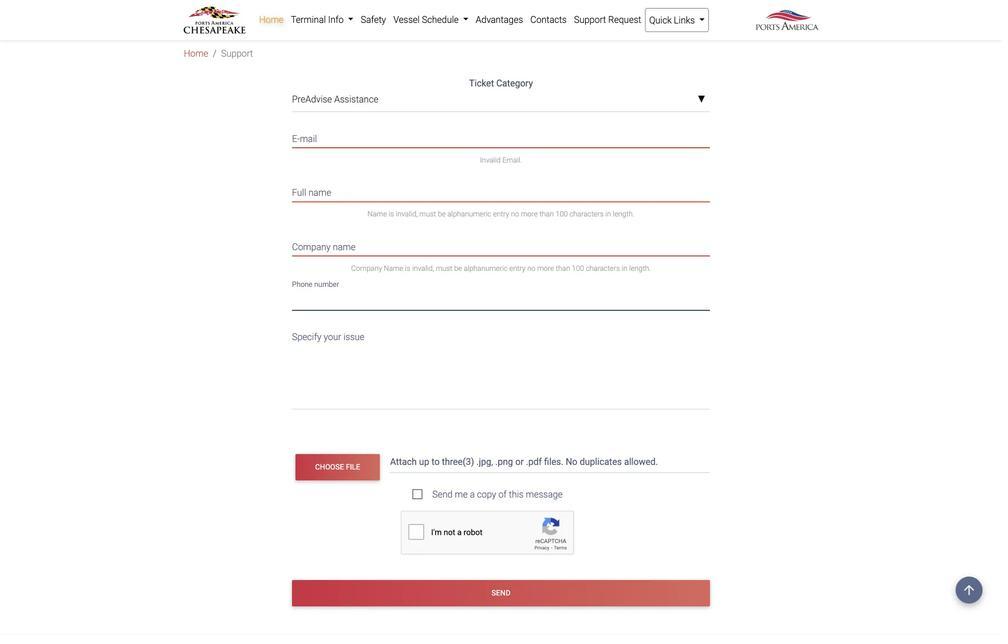 Task type: vqa. For each thing, say whether or not it's contained in the screenshot.
5:30 at the top left
no



Task type: describe. For each thing, give the bounding box(es) containing it.
assistance
[[334, 94, 378, 105]]

0 horizontal spatial home link
[[184, 47, 208, 60]]

0 vertical spatial more
[[521, 210, 538, 218]]

0 vertical spatial characters
[[570, 210, 604, 218]]

name is invalid, must be alphanumeric entry no more than 100 characters in length.
[[368, 210, 635, 218]]

entry inside "company name company name is invalid, must be alphanumeric entry no more than 100 characters in length."
[[509, 264, 526, 272]]

file
[[346, 463, 360, 471]]

category
[[496, 78, 533, 89]]

Phone number text field
[[292, 288, 710, 310]]

must inside "company name company name is invalid, must be alphanumeric entry no more than 100 characters in length."
[[436, 264, 452, 272]]

issue
[[343, 331, 365, 342]]

is inside "company name company name is invalid, must be alphanumeric entry no more than 100 characters in length."
[[405, 264, 410, 272]]

ticket category
[[469, 78, 533, 89]]

Company name text field
[[292, 234, 710, 256]]

email.
[[502, 155, 522, 164]]

phone number
[[292, 280, 339, 288]]

Attach up to three(3) .jpg, .png or .pdf files. No duplicates allowed. text field
[[389, 451, 712, 473]]

0 vertical spatial in
[[605, 210, 611, 218]]

Full name text field
[[292, 180, 710, 202]]

specify
[[292, 331, 321, 342]]

vessel schedule link
[[390, 8, 472, 31]]

0 horizontal spatial 100
[[556, 210, 568, 218]]

full name
[[292, 187, 331, 198]]

support request link
[[570, 8, 645, 31]]

go to top image
[[956, 577, 983, 604]]

quick
[[649, 15, 672, 25]]

phone
[[292, 280, 312, 288]]

0 horizontal spatial is
[[389, 210, 394, 218]]

0 vertical spatial company
[[292, 241, 331, 252]]

name for full
[[308, 187, 331, 198]]

ticket
[[469, 78, 494, 89]]

e-mail
[[292, 133, 317, 144]]

quick links link
[[645, 8, 709, 32]]

copy
[[477, 489, 496, 500]]

more inside "company name company name is invalid, must be alphanumeric entry no more than 100 characters in length."
[[537, 264, 554, 272]]

0 horizontal spatial than
[[539, 210, 554, 218]]

me
[[455, 489, 468, 500]]

a
[[470, 489, 475, 500]]

of
[[498, 489, 507, 500]]

your
[[324, 331, 341, 342]]

0 vertical spatial alphanumeric
[[447, 210, 491, 218]]

send me a copy of this message
[[432, 489, 563, 500]]

quick links
[[649, 15, 697, 25]]

support for support
[[221, 48, 253, 59]]

vessel
[[393, 14, 420, 25]]

invalid, inside "company name company name is invalid, must be alphanumeric entry no more than 100 characters in length."
[[412, 264, 434, 272]]

support for support request
[[574, 14, 606, 25]]

no inside "company name company name is invalid, must be alphanumeric entry no more than 100 characters in length."
[[527, 264, 535, 272]]

full
[[292, 187, 306, 198]]

0 vertical spatial invalid,
[[396, 210, 418, 218]]



Task type: locate. For each thing, give the bounding box(es) containing it.
no down company name text field
[[527, 264, 535, 272]]

contacts link
[[527, 8, 570, 31]]

preadvise
[[292, 94, 332, 105]]

info
[[328, 14, 344, 25]]

more
[[521, 210, 538, 218], [537, 264, 554, 272]]

Specify your issue text field
[[292, 324, 710, 409]]

advantages
[[476, 14, 523, 25]]

alphanumeric inside "company name company name is invalid, must be alphanumeric entry no more than 100 characters in length."
[[464, 264, 508, 272]]

no
[[511, 210, 519, 218], [527, 264, 535, 272]]

0 horizontal spatial in
[[605, 210, 611, 218]]

name inside "company name company name is invalid, must be alphanumeric entry no more than 100 characters in length."
[[384, 264, 403, 272]]

support
[[574, 14, 606, 25], [221, 48, 253, 59]]

name for company
[[333, 241, 356, 252]]

be
[[438, 210, 446, 218], [454, 264, 462, 272]]

company
[[292, 241, 331, 252], [351, 264, 382, 272]]

support inside support request link
[[574, 14, 606, 25]]

name
[[308, 187, 331, 198], [333, 241, 356, 252]]

alphanumeric down full name text box at the top of the page
[[447, 210, 491, 218]]

1 vertical spatial more
[[537, 264, 554, 272]]

0 vertical spatial must
[[419, 210, 436, 218]]

E-mail email field
[[292, 126, 710, 148]]

0 vertical spatial name
[[308, 187, 331, 198]]

1 vertical spatial be
[[454, 264, 462, 272]]

1 horizontal spatial 100
[[572, 264, 584, 272]]

0 vertical spatial length.
[[613, 210, 635, 218]]

send button
[[292, 580, 710, 606]]

more down company name text field
[[537, 264, 554, 272]]

1 vertical spatial support
[[221, 48, 253, 59]]

1 vertical spatial is
[[405, 264, 410, 272]]

length. inside "company name company name is invalid, must be alphanumeric entry no more than 100 characters in length."
[[629, 264, 651, 272]]

specify your issue
[[292, 331, 365, 342]]

entry down company name text field
[[509, 264, 526, 272]]

1 vertical spatial name
[[333, 241, 356, 252]]

name
[[368, 210, 387, 218], [384, 264, 403, 272]]

0 vertical spatial home
[[259, 14, 284, 25]]

company name company name is invalid, must be alphanumeric entry no more than 100 characters in length.
[[292, 241, 651, 272]]

send
[[492, 589, 510, 597]]

request
[[608, 14, 641, 25]]

message
[[526, 489, 563, 500]]

in
[[605, 210, 611, 218], [622, 264, 627, 272]]

0 horizontal spatial support
[[221, 48, 253, 59]]

1 horizontal spatial no
[[527, 264, 535, 272]]

preadvise assistance
[[292, 94, 378, 105]]

schedule
[[422, 14, 459, 25]]

safety
[[361, 14, 386, 25]]

0 horizontal spatial no
[[511, 210, 519, 218]]

1 vertical spatial home
[[184, 48, 208, 59]]

1 vertical spatial than
[[556, 264, 570, 272]]

number
[[314, 280, 339, 288]]

alphanumeric down company name text field
[[464, 264, 508, 272]]

be down company name text field
[[454, 264, 462, 272]]

than
[[539, 210, 554, 218], [556, 264, 570, 272]]

▼
[[698, 95, 705, 104]]

0 vertical spatial 100
[[556, 210, 568, 218]]

1 vertical spatial characters
[[586, 264, 620, 272]]

0 vertical spatial home link
[[255, 8, 287, 31]]

characters inside "company name company name is invalid, must be alphanumeric entry no more than 100 characters in length."
[[586, 264, 620, 272]]

invalid,
[[396, 210, 418, 218], [412, 264, 434, 272]]

1 vertical spatial must
[[436, 264, 452, 272]]

name inside "company name company name is invalid, must be alphanumeric entry no more than 100 characters in length."
[[333, 241, 356, 252]]

0 vertical spatial support
[[574, 14, 606, 25]]

than inside "company name company name is invalid, must be alphanumeric entry no more than 100 characters in length."
[[556, 264, 570, 272]]

terminal info
[[291, 14, 346, 25]]

length.
[[613, 210, 635, 218], [629, 264, 651, 272]]

support request
[[574, 14, 641, 25]]

1 horizontal spatial support
[[574, 14, 606, 25]]

home link
[[255, 8, 287, 31], [184, 47, 208, 60]]

must
[[419, 210, 436, 218], [436, 264, 452, 272]]

0 vertical spatial is
[[389, 210, 394, 218]]

1 horizontal spatial than
[[556, 264, 570, 272]]

in inside "company name company name is invalid, must be alphanumeric entry no more than 100 characters in length."
[[622, 264, 627, 272]]

invalid email.
[[480, 155, 522, 164]]

mail
[[300, 133, 317, 144]]

entry
[[493, 210, 509, 218], [509, 264, 526, 272]]

0 vertical spatial than
[[539, 210, 554, 218]]

1 vertical spatial name
[[384, 264, 403, 272]]

0 vertical spatial no
[[511, 210, 519, 218]]

0 vertical spatial name
[[368, 210, 387, 218]]

0 horizontal spatial be
[[438, 210, 446, 218]]

be inside "company name company name is invalid, must be alphanumeric entry no more than 100 characters in length."
[[454, 264, 462, 272]]

1 horizontal spatial in
[[622, 264, 627, 272]]

1 horizontal spatial is
[[405, 264, 410, 272]]

1 horizontal spatial name
[[333, 241, 356, 252]]

contacts
[[530, 14, 567, 25]]

no down full name text box at the top of the page
[[511, 210, 519, 218]]

send
[[432, 489, 453, 500]]

is
[[389, 210, 394, 218], [405, 264, 410, 272]]

1 vertical spatial 100
[[572, 264, 584, 272]]

entry down full name text box at the top of the page
[[493, 210, 509, 218]]

1 vertical spatial length.
[[629, 264, 651, 272]]

0 vertical spatial entry
[[493, 210, 509, 218]]

terminal
[[291, 14, 326, 25]]

0 horizontal spatial company
[[292, 241, 331, 252]]

0 horizontal spatial home
[[184, 48, 208, 59]]

terminal info link
[[287, 8, 357, 31]]

1 vertical spatial in
[[622, 264, 627, 272]]

be up "company name company name is invalid, must be alphanumeric entry no more than 100 characters in length."
[[438, 210, 446, 218]]

invalid
[[480, 155, 501, 164]]

1 vertical spatial entry
[[509, 264, 526, 272]]

100 inside "company name company name is invalid, must be alphanumeric entry no more than 100 characters in length."
[[572, 264, 584, 272]]

name up number
[[333, 241, 356, 252]]

1 horizontal spatial home
[[259, 14, 284, 25]]

1 vertical spatial invalid,
[[412, 264, 434, 272]]

100
[[556, 210, 568, 218], [572, 264, 584, 272]]

characters
[[570, 210, 604, 218], [586, 264, 620, 272]]

choose file
[[315, 463, 360, 471]]

vessel schedule
[[393, 14, 461, 25]]

1 horizontal spatial be
[[454, 264, 462, 272]]

1 vertical spatial company
[[351, 264, 382, 272]]

0 horizontal spatial name
[[308, 187, 331, 198]]

1 horizontal spatial home link
[[255, 8, 287, 31]]

home
[[259, 14, 284, 25], [184, 48, 208, 59]]

advantages link
[[472, 8, 527, 31]]

1 vertical spatial alphanumeric
[[464, 264, 508, 272]]

name right full
[[308, 187, 331, 198]]

e-
[[292, 133, 300, 144]]

1 vertical spatial no
[[527, 264, 535, 272]]

this
[[509, 489, 524, 500]]

1 vertical spatial home link
[[184, 47, 208, 60]]

more down full name text box at the top of the page
[[521, 210, 538, 218]]

alphanumeric
[[447, 210, 491, 218], [464, 264, 508, 272]]

links
[[674, 15, 695, 25]]

choose
[[315, 463, 344, 471]]

0 vertical spatial be
[[438, 210, 446, 218]]

safety link
[[357, 8, 390, 31]]

1 horizontal spatial company
[[351, 264, 382, 272]]



